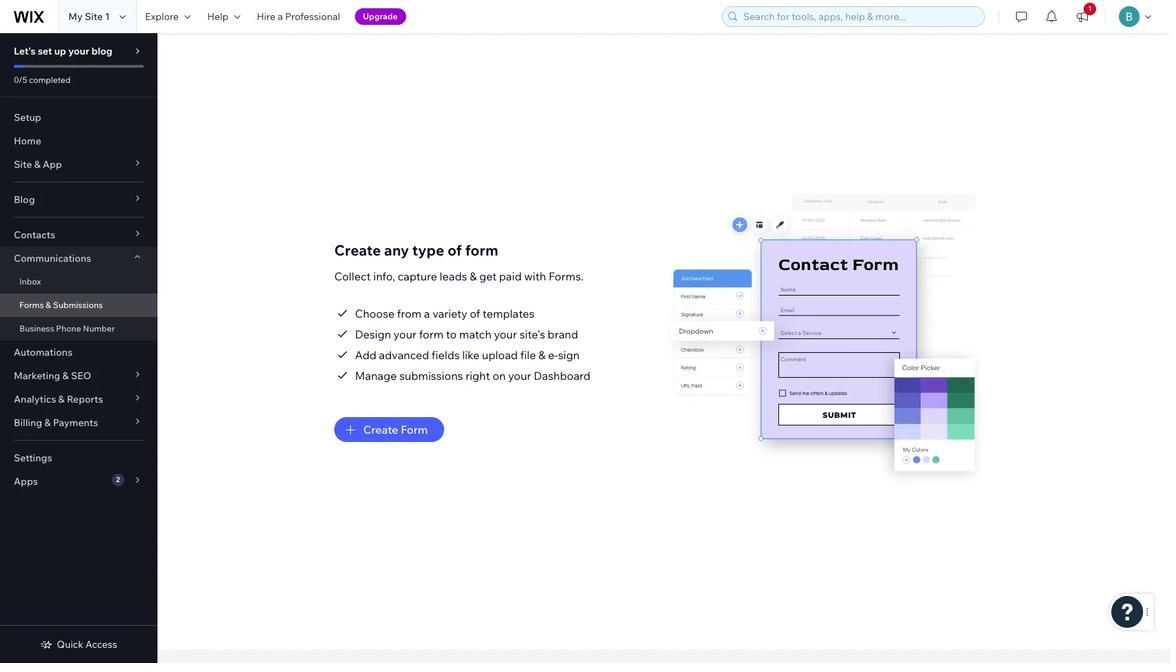 Task type: vqa. For each thing, say whether or not it's contained in the screenshot.
Why to the top
no



Task type: describe. For each thing, give the bounding box(es) containing it.
e-
[[548, 348, 558, 362]]

create form button
[[334, 417, 445, 442]]

file
[[520, 348, 536, 362]]

business phone number link
[[0, 317, 158, 341]]

0 vertical spatial of
[[448, 241, 462, 259]]

communications button
[[0, 247, 158, 270]]

sidebar element
[[0, 33, 158, 663]]

upgrade button
[[355, 8, 406, 25]]

get
[[479, 269, 497, 283]]

1 horizontal spatial site
[[85, 10, 103, 23]]

upgrade
[[363, 11, 398, 21]]

& for submissions
[[46, 300, 51, 310]]

setup
[[14, 111, 41, 124]]

home link
[[0, 129, 158, 153]]

forms & submissions
[[19, 300, 103, 310]]

0/5 completed
[[14, 75, 71, 85]]

choose
[[355, 307, 395, 321]]

Search for tools, apps, help & more... field
[[739, 7, 980, 26]]

a inside "link"
[[278, 10, 283, 23]]

quick access button
[[40, 638, 117, 651]]

reports
[[67, 393, 103, 406]]

home
[[14, 135, 41, 147]]

inbox link
[[0, 270, 158, 294]]

right
[[466, 369, 490, 383]]

paid
[[499, 269, 522, 283]]

1 horizontal spatial form
[[465, 241, 499, 259]]

forms.
[[549, 269, 584, 283]]

automations
[[14, 346, 72, 359]]

hire a professional link
[[249, 0, 349, 33]]

marketing & seo
[[14, 370, 91, 382]]

variety
[[433, 307, 468, 321]]

settings link
[[0, 446, 158, 470]]

your up advanced
[[394, 328, 417, 341]]

& for reports
[[58, 393, 65, 406]]

billing & payments button
[[0, 411, 158, 435]]

communications
[[14, 252, 91, 265]]

site's
[[520, 328, 545, 341]]

fields
[[432, 348, 460, 362]]

up
[[54, 45, 66, 57]]

my
[[68, 10, 83, 23]]

hire
[[257, 10, 276, 23]]

form inside choose from a variety of templates design your form to match your site's brand add advanced fields like upload file & e-sign manage submissions right on your dashboard
[[419, 328, 444, 341]]

like
[[462, 348, 480, 362]]

advanced
[[379, 348, 429, 362]]

setup link
[[0, 106, 158, 129]]

marketing & seo button
[[0, 364, 158, 388]]

forms & submissions link
[[0, 294, 158, 317]]

brand
[[548, 328, 578, 341]]

inbox
[[19, 276, 41, 287]]

capture
[[398, 269, 437, 283]]

add
[[355, 348, 377, 362]]

blog
[[14, 193, 35, 206]]

settings
[[14, 452, 52, 464]]

& for seo
[[62, 370, 69, 382]]

number
[[83, 323, 115, 334]]

help button
[[199, 0, 249, 33]]

& left get
[[470, 269, 477, 283]]

& for app
[[34, 158, 40, 171]]

submissions
[[399, 369, 463, 383]]

site inside popup button
[[14, 158, 32, 171]]

design
[[355, 328, 391, 341]]

match
[[459, 328, 492, 341]]

professional
[[285, 10, 340, 23]]

quick
[[57, 638, 83, 651]]

upload
[[482, 348, 518, 362]]

forms
[[19, 300, 44, 310]]

site & app
[[14, 158, 62, 171]]

dashboard
[[534, 369, 591, 383]]



Task type: locate. For each thing, give the bounding box(es) containing it.
a inside choose from a variety of templates design your form to match your site's brand add advanced fields like upload file & e-sign manage submissions right on your dashboard
[[424, 307, 430, 321]]

form
[[401, 423, 428, 437]]

0 vertical spatial site
[[85, 10, 103, 23]]

form left 'to'
[[419, 328, 444, 341]]

site down home on the top of the page
[[14, 158, 32, 171]]

1 vertical spatial site
[[14, 158, 32, 171]]

your down templates
[[494, 328, 517, 341]]

collect
[[334, 269, 371, 283]]

a right from at the left top of the page
[[424, 307, 430, 321]]

& left reports
[[58, 393, 65, 406]]

your
[[68, 45, 89, 57], [394, 328, 417, 341], [494, 328, 517, 341], [508, 369, 531, 383]]

& left e-
[[539, 348, 546, 362]]

create form
[[363, 423, 428, 437]]

app
[[43, 158, 62, 171]]

create left the form
[[363, 423, 398, 437]]

payments
[[53, 417, 98, 429]]

billing
[[14, 417, 42, 429]]

create inside button
[[363, 423, 398, 437]]

type
[[412, 241, 444, 259]]

choose from a variety of templates design your form to match your site's brand add advanced fields like upload file & e-sign manage submissions right on your dashboard
[[355, 307, 591, 383]]

& inside choose from a variety of templates design your form to match your site's brand add advanced fields like upload file & e-sign manage submissions right on your dashboard
[[539, 348, 546, 362]]

& left 'app' at the left top
[[34, 158, 40, 171]]

analytics & reports button
[[0, 388, 158, 411]]

& left seo
[[62, 370, 69, 382]]

& inside 'popup button'
[[62, 370, 69, 382]]

billing & payments
[[14, 417, 98, 429]]

1 horizontal spatial a
[[424, 307, 430, 321]]

completed
[[29, 75, 71, 85]]

& for payments
[[44, 417, 51, 429]]

analytics
[[14, 393, 56, 406]]

site
[[85, 10, 103, 23], [14, 158, 32, 171]]

form
[[465, 241, 499, 259], [419, 328, 444, 341]]

explore
[[145, 10, 179, 23]]

0 horizontal spatial form
[[419, 328, 444, 341]]

create
[[334, 241, 381, 259], [363, 423, 398, 437]]

form up get
[[465, 241, 499, 259]]

site right my
[[85, 10, 103, 23]]

create for create form
[[363, 423, 398, 437]]

& right billing
[[44, 417, 51, 429]]

your right up
[[68, 45, 89, 57]]

contacts
[[14, 229, 55, 241]]

of up match
[[470, 307, 480, 321]]

marketing
[[14, 370, 60, 382]]

&
[[34, 158, 40, 171], [470, 269, 477, 283], [46, 300, 51, 310], [539, 348, 546, 362], [62, 370, 69, 382], [58, 393, 65, 406], [44, 417, 51, 429]]

blog button
[[0, 188, 158, 211]]

submissions
[[53, 300, 103, 310]]

1 button
[[1068, 0, 1098, 33]]

seo
[[71, 370, 91, 382]]

my site 1
[[68, 10, 110, 23]]

your inside the sidebar element
[[68, 45, 89, 57]]

0 horizontal spatial site
[[14, 158, 32, 171]]

0 horizontal spatial 1
[[105, 10, 110, 23]]

1 vertical spatial a
[[424, 307, 430, 321]]

0 vertical spatial create
[[334, 241, 381, 259]]

1 horizontal spatial of
[[470, 307, 480, 321]]

0 vertical spatial form
[[465, 241, 499, 259]]

& right 'forms'
[[46, 300, 51, 310]]

create for create any type of form
[[334, 241, 381, 259]]

a right "hire"
[[278, 10, 283, 23]]

1 vertical spatial form
[[419, 328, 444, 341]]

0 vertical spatial a
[[278, 10, 283, 23]]

create up collect
[[334, 241, 381, 259]]

create any type of form
[[334, 241, 499, 259]]

set
[[38, 45, 52, 57]]

1 vertical spatial create
[[363, 423, 398, 437]]

2
[[116, 475, 120, 484]]

any
[[384, 241, 409, 259]]

leads
[[440, 269, 467, 283]]

quick access
[[57, 638, 117, 651]]

business phone number
[[19, 323, 115, 334]]

to
[[446, 328, 457, 341]]

your right "on"
[[508, 369, 531, 383]]

of up leads
[[448, 241, 462, 259]]

1 horizontal spatial 1
[[1089, 4, 1092, 13]]

0 horizontal spatial a
[[278, 10, 283, 23]]

of
[[448, 241, 462, 259], [470, 307, 480, 321]]

1 inside button
[[1089, 4, 1092, 13]]

automations link
[[0, 341, 158, 364]]

blog
[[91, 45, 112, 57]]

collect info, capture leads & get paid with forms.
[[334, 269, 584, 283]]

contacts button
[[0, 223, 158, 247]]

business
[[19, 323, 54, 334]]

let's
[[14, 45, 36, 57]]

on
[[493, 369, 506, 383]]

phone
[[56, 323, 81, 334]]

help
[[207, 10, 229, 23]]

hire a professional
[[257, 10, 340, 23]]

access
[[86, 638, 117, 651]]

site & app button
[[0, 153, 158, 176]]

0/5
[[14, 75, 27, 85]]

with
[[524, 269, 546, 283]]

& inside dropdown button
[[44, 417, 51, 429]]

let's set up your blog
[[14, 45, 112, 57]]

templates
[[483, 307, 535, 321]]

info,
[[373, 269, 395, 283]]

apps
[[14, 475, 38, 488]]

from
[[397, 307, 422, 321]]

manage
[[355, 369, 397, 383]]

a
[[278, 10, 283, 23], [424, 307, 430, 321]]

1 vertical spatial of
[[470, 307, 480, 321]]

0 horizontal spatial of
[[448, 241, 462, 259]]

1
[[1089, 4, 1092, 13], [105, 10, 110, 23]]

sign
[[558, 348, 580, 362]]

of inside choose from a variety of templates design your form to match your site's brand add advanced fields like upload file & e-sign manage submissions right on your dashboard
[[470, 307, 480, 321]]



